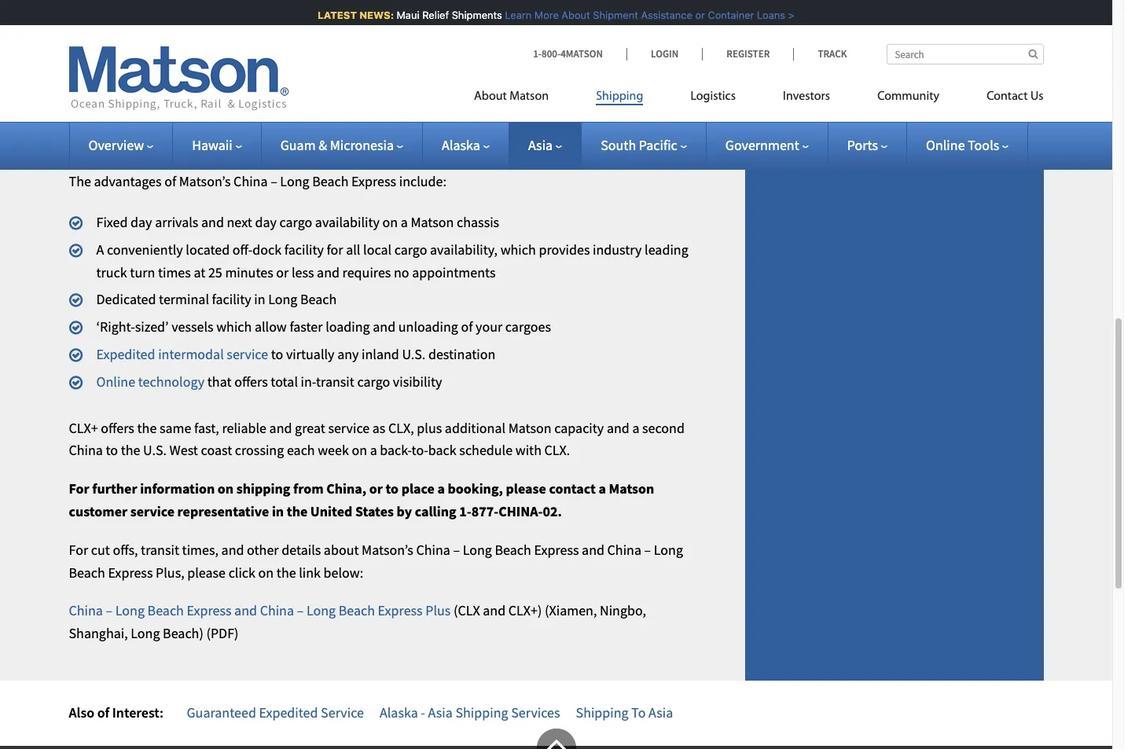 Task type: vqa. For each thing, say whether or not it's contained in the screenshot.
by inside . matson's china shipping service is also distinguished by its fast transit times from china to southern california and exceptional levels of customer service.
yes



Task type: locate. For each thing, give the bounding box(es) containing it.
0 horizontal spatial u.s.
[[143, 442, 167, 460]]

1 for from the top
[[69, 480, 89, 498]]

industry up maui
[[388, 0, 437, 1]]

matson's down schedules,
[[243, 134, 294, 152]]

0 vertical spatial customer
[[191, 50, 247, 68]]

shipping left to
[[576, 704, 629, 722]]

shipping up dependable
[[135, 89, 186, 107]]

or left container
[[690, 9, 699, 21]]

times,
[[182, 541, 219, 559]]

1 vertical spatial logistics
[[691, 90, 736, 103]]

services
[[511, 704, 560, 722]]

customer down improve
[[364, 111, 420, 130]]

cargo up no
[[395, 241, 427, 259]]

service. inside . matson's china shipping service is also distinguished by its fast transit times from china to southern california and exceptional levels of customer service.
[[250, 50, 295, 68]]

1 vertical spatial online
[[96, 373, 135, 391]]

1 horizontal spatial in
[[272, 503, 284, 521]]

service,
[[423, 111, 468, 130]]

login link
[[627, 47, 702, 61]]

arrivals,
[[536, 0, 583, 1]]

alaska link
[[442, 136, 490, 154]]

0 vertical spatial fast
[[360, 28, 382, 46]]

in down minutes
[[254, 291, 265, 309]]

1 vertical spatial u.s.
[[143, 442, 167, 460]]

. matson's china shipping service is also distinguished by its fast transit times from china to southern california and exceptional levels of customer service.
[[69, 5, 691, 68]]

calling
[[415, 503, 457, 521]]

fast up management
[[636, 89, 658, 107]]

which
[[501, 241, 536, 259], [216, 318, 252, 336]]

beach)
[[163, 625, 204, 643]]

to inside clx+ offers the same fast, reliable and great service as clx, plus additional matson capacity and a second china to the u.s. west coast crossing each week on a back-to-back schedule with clx.
[[106, 442, 118, 460]]

to inside customers shipping from china who are seeking to improve their supply chain, whether through fast transits, dependable vessel schedules, responsive customer service, or online shipment management capabilities, will benefit from matson's singular focus on service.
[[355, 89, 367, 107]]

fast right its
[[360, 28, 382, 46]]

also
[[69, 704, 94, 722]]

and right '(clx'
[[483, 602, 506, 620]]

1 vertical spatial availability,
[[430, 241, 498, 259]]

or inside for further information on shipping from china, or to place a booking, please contact a matson customer service representative in the united states by calling 1-877-china-02.
[[369, 480, 383, 498]]

to down allow
[[271, 345, 283, 363]]

1 vertical spatial alaska
[[380, 704, 418, 722]]

matson's down states
[[362, 541, 414, 559]]

register link
[[702, 47, 794, 61]]

fixed
[[96, 213, 128, 231]]

at
[[194, 263, 205, 281]]

industry inside matson's china – long beach express is recognized for industry leading on-time arrivals, next day cargo availability, and seamless
[[388, 0, 437, 1]]

clx+ offers the same fast, reliable and great service as clx, plus additional matson capacity and a second china to the u.s. west coast crossing each week on a back-to-back schedule with clx.
[[69, 419, 685, 460]]

1 vertical spatial expedited
[[259, 704, 318, 722]]

shipping for shipping
[[596, 90, 644, 103]]

u.s. inside clx+ offers the same fast, reliable and great service as clx, plus additional matson capacity and a second china to the u.s. west coast crossing each week on a back-to-back schedule with clx.
[[143, 442, 167, 460]]

for inside for cut offs, transit times, and other details about matson's china – long beach express and china – long beach express plus, please click on the link below:
[[69, 541, 88, 559]]

asia right -
[[428, 704, 453, 722]]

0 horizontal spatial customer
[[69, 503, 128, 521]]

logistics down register link at the top of the page
[[691, 90, 736, 103]]

1 vertical spatial which
[[216, 318, 252, 336]]

and left the seamless
[[139, 5, 162, 23]]

1- down more
[[533, 47, 542, 61]]

1 horizontal spatial leading
[[645, 241, 689, 259]]

service. down distinguished
[[250, 50, 295, 68]]

facility down 25
[[212, 291, 251, 309]]

guam & micronesia link
[[280, 136, 403, 154]]

online for online tools
[[926, 136, 965, 154]]

guam & micronesia
[[280, 136, 394, 154]]

back-
[[380, 442, 412, 460]]

or up states
[[369, 480, 383, 498]]

overview
[[88, 136, 144, 154]]

requires
[[343, 263, 391, 281]]

day up conveniently on the left
[[131, 213, 152, 231]]

service. down service,
[[401, 134, 446, 152]]

customer inside for further information on shipping from china, or to place a booking, please contact a matson customer service representative in the united states by calling 1-877-china-02.
[[69, 503, 128, 521]]

1 horizontal spatial which
[[501, 241, 536, 259]]

matson up online
[[510, 90, 549, 103]]

news:
[[354, 9, 388, 21]]

1 horizontal spatial by
[[397, 503, 412, 521]]

of right levels
[[176, 50, 188, 68]]

about
[[556, 9, 584, 21], [474, 90, 507, 103]]

service
[[160, 28, 201, 46], [227, 345, 268, 363], [328, 419, 370, 437], [130, 503, 175, 521]]

asia for alaska - asia shipping services
[[428, 704, 453, 722]]

online for online technology that offers total in-transit cargo visibility
[[96, 373, 135, 391]]

times inside 'a conveniently located off-dock facility for all local cargo availability, which provides industry leading truck turn times at 25 minutes or less and requires no appointments'
[[158, 263, 191, 281]]

2 horizontal spatial transit
[[385, 28, 423, 46]]

times left 'at'
[[158, 263, 191, 281]]

next up off-
[[227, 213, 252, 231]]

asia down shipment
[[528, 136, 553, 154]]

will
[[143, 134, 164, 152]]

1 vertical spatial intermodal
[[158, 345, 224, 363]]

u.s. left west
[[143, 442, 167, 460]]

is up intermodal connections link
[[289, 0, 298, 1]]

a up 'a conveniently located off-dock facility for all local cargo availability, which provides industry leading truck turn times at 25 minutes or less and requires no appointments'
[[401, 213, 408, 231]]

2 vertical spatial shipping
[[236, 480, 291, 498]]

industry
[[388, 0, 437, 1], [593, 241, 642, 259]]

0 horizontal spatial by
[[326, 28, 341, 46]]

online left tools
[[926, 136, 965, 154]]

1 horizontal spatial offers
[[234, 373, 268, 391]]

0 horizontal spatial expedited
[[96, 345, 155, 363]]

availability, up appointments
[[430, 241, 498, 259]]

contact
[[549, 480, 596, 498]]

overview link
[[88, 136, 153, 154]]

and
[[139, 5, 162, 23], [661, 28, 684, 46], [201, 213, 224, 231], [317, 263, 340, 281], [373, 318, 396, 336], [269, 419, 292, 437], [607, 419, 630, 437], [221, 541, 244, 559], [582, 541, 605, 559], [234, 602, 257, 620], [483, 602, 506, 620]]

chain,
[[495, 89, 531, 107]]

to down more
[[530, 28, 542, 46]]

– down link
[[297, 602, 304, 620]]

matson's right the .
[[640, 5, 691, 23]]

and inside (clx and clx+) (xiamen, ningbo, shanghai, long beach) (pdf)
[[483, 602, 506, 620]]

shipping up levels
[[106, 28, 157, 46]]

about matson
[[474, 90, 549, 103]]

by left its
[[326, 28, 341, 46]]

shipping link
[[573, 83, 667, 115]]

1 horizontal spatial next
[[586, 0, 611, 1]]

maui
[[391, 9, 414, 21]]

2 vertical spatial customer
[[69, 503, 128, 521]]

government link
[[726, 136, 809, 154]]

0 vertical spatial for
[[369, 0, 385, 1]]

guaranteed expedited service
[[187, 704, 364, 722]]

on inside clx+ offers the same fast, reliable and great service as clx, plus additional matson capacity and a second china to the u.s. west coast crossing each week on a back-to-back schedule with clx.
[[352, 442, 367, 460]]

1-800-4matson link
[[533, 47, 627, 61]]

about down arrivals,
[[556, 9, 584, 21]]

relief
[[417, 9, 443, 21]]

offers inside clx+ offers the same fast, reliable and great service as clx, plus additional matson capacity and a second china to the u.s. west coast crossing each week on a back-to-back schedule with clx.
[[101, 419, 134, 437]]

shipping inside top menu navigation
[[596, 90, 644, 103]]

unloading
[[398, 318, 458, 336]]

shipping up management
[[596, 90, 644, 103]]

shipping down crossing
[[236, 480, 291, 498]]

intermodal up also on the top left of the page
[[222, 5, 288, 23]]

to left place
[[386, 480, 399, 498]]

please up china-
[[506, 480, 546, 498]]

0 horizontal spatial asia
[[428, 704, 453, 722]]

improve
[[370, 89, 419, 107]]

on inside customers shipping from china who are seeking to improve their supply chain, whether through fast transits, dependable vessel schedules, responsive customer service, or online shipment management capabilities, will benefit from matson's singular focus on service.
[[382, 134, 398, 152]]

hawaii link
[[192, 136, 242, 154]]

1 horizontal spatial industry
[[593, 241, 642, 259]]

1 horizontal spatial online
[[926, 136, 965, 154]]

cargoes
[[505, 318, 551, 336]]

alaska for alaska
[[442, 136, 480, 154]]

that
[[207, 373, 232, 391]]

conveniently
[[107, 241, 183, 259]]

0 vertical spatial next
[[586, 0, 611, 1]]

0 horizontal spatial logistics
[[582, 5, 633, 23]]

– up shanghai,
[[106, 602, 113, 620]]

responsive
[[298, 111, 362, 130]]

on inside for cut offs, transit times, and other details about matson's china – long beach express and china – long beach express plus, please click on the link below:
[[258, 564, 274, 582]]

0 vertical spatial transit
[[385, 28, 423, 46]]

service up week
[[328, 419, 370, 437]]

from inside for further information on shipping from china, or to place a booking, please contact a matson customer service representative in the united states by calling 1-877-china-02.
[[293, 480, 324, 498]]

about up online
[[474, 90, 507, 103]]

industry right "provides"
[[593, 241, 642, 259]]

which left "provides"
[[501, 241, 536, 259]]

2 horizontal spatial day
[[614, 0, 636, 1]]

0 vertical spatial alaska
[[442, 136, 480, 154]]

service. inside customers shipping from china who are seeking to improve their supply chain, whether through fast transits, dependable vessel schedules, responsive customer service, or online shipment management capabilities, will benefit from matson's singular focus on service.
[[401, 134, 446, 152]]

and up 'inland'
[[373, 318, 396, 336]]

1 horizontal spatial logistics
[[691, 90, 736, 103]]

visibility
[[393, 373, 442, 391]]

guaranteed expedited service link
[[187, 704, 364, 722]]

or down supply
[[471, 111, 483, 130]]

0 horizontal spatial leading
[[440, 0, 484, 1]]

0 horizontal spatial 1-
[[459, 503, 472, 521]]

loans
[[751, 9, 780, 21]]

facility up less
[[285, 241, 324, 259]]

1 horizontal spatial facility
[[285, 241, 324, 259]]

their
[[422, 89, 450, 107]]

from down shipments
[[462, 28, 490, 46]]

next up shipment
[[586, 0, 611, 1]]

the left united
[[287, 503, 308, 521]]

None search field
[[887, 44, 1044, 64]]

0 vertical spatial in
[[254, 291, 265, 309]]

express up intermodal connections link
[[241, 0, 286, 1]]

and right less
[[317, 263, 340, 281]]

section
[[725, 0, 1064, 681]]

0 vertical spatial for
[[69, 480, 89, 498]]

– inside matson's china – long beach express is recognized for industry leading on-time arrivals, next day cargo availability, and seamless
[[160, 0, 167, 1]]

1 vertical spatial offers
[[101, 419, 134, 437]]

crossing
[[235, 442, 284, 460]]

customer down further
[[69, 503, 128, 521]]

1 vertical spatial about
[[474, 90, 507, 103]]

matson inside clx+ offers the same fast, reliable and great service as clx, plus additional matson capacity and a second china to the u.s. west coast crossing each week on a back-to-back schedule with clx.
[[509, 419, 552, 437]]

times inside . matson's china shipping service is also distinguished by its fast transit times from china to southern california and exceptional levels of customer service.
[[426, 28, 459, 46]]

expedited intermodal service to virtually any inland u.s. destination
[[96, 345, 496, 363]]

customer down also on the top left of the page
[[191, 50, 247, 68]]

matson up with on the bottom of page
[[509, 419, 552, 437]]

0 horizontal spatial for
[[327, 241, 343, 259]]

expedited left service
[[259, 704, 318, 722]]

1 horizontal spatial for
[[369, 0, 385, 1]]

link
[[299, 564, 321, 582]]

located
[[186, 241, 230, 259]]

availability, inside 'a conveniently located off-dock facility for all local cargo availability, which provides industry leading truck turn times at 25 minutes or less and requires no appointments'
[[430, 241, 498, 259]]

0 vertical spatial availability,
[[69, 5, 136, 23]]

1 vertical spatial for
[[327, 241, 343, 259]]

0 vertical spatial leading
[[440, 0, 484, 1]]

availability, up exceptional
[[69, 5, 136, 23]]

day up the .
[[614, 0, 636, 1]]

through
[[586, 89, 634, 107]]

availability, inside matson's china – long beach express is recognized for industry leading on-time arrivals, next day cargo availability, and seamless
[[69, 5, 136, 23]]

no
[[394, 263, 409, 281]]

&
[[319, 136, 327, 154]]

on right focus
[[382, 134, 398, 152]]

united
[[310, 503, 353, 521]]

shipping inside customers shipping from china who are seeking to improve their supply chain, whether through fast transits, dependable vessel schedules, responsive customer service, or online shipment management capabilities, will benefit from matson's singular focus on service.
[[135, 89, 186, 107]]

and up (pdf)
[[234, 602, 257, 620]]

fast
[[360, 28, 382, 46], [636, 89, 658, 107]]

shipping for shipping to asia
[[576, 704, 629, 722]]

0 vertical spatial industry
[[388, 0, 437, 1]]

shanghai,
[[69, 625, 128, 643]]

2 for from the top
[[69, 541, 88, 559]]

logistics
[[582, 5, 633, 23], [691, 90, 736, 103]]

for inside for further information on shipping from china, or to place a booking, please contact a matson customer service representative in the united states by calling 1-877-china-02.
[[69, 480, 89, 498]]

1 horizontal spatial customer
[[191, 50, 247, 68]]

1 horizontal spatial about
[[556, 9, 584, 21]]

0 vertical spatial which
[[501, 241, 536, 259]]

transit down maui
[[385, 28, 423, 46]]

1 vertical spatial next
[[227, 213, 252, 231]]

asia
[[528, 136, 553, 154], [428, 704, 453, 722], [649, 704, 673, 722]]

shipping
[[106, 28, 157, 46], [135, 89, 186, 107], [236, 480, 291, 498]]

u.s. up the visibility on the left of the page
[[402, 345, 426, 363]]

facility inside 'a conveniently located off-dock facility for all local cargo availability, which provides industry leading truck turn times at 25 minutes or less and requires no appointments'
[[285, 241, 324, 259]]

allow
[[255, 318, 287, 336]]

1 horizontal spatial is
[[289, 0, 298, 1]]

customer inside . matson's china shipping service is also distinguished by its fast transit times from china to southern california and exceptional levels of customer service.
[[191, 50, 247, 68]]

1 vertical spatial shipping
[[135, 89, 186, 107]]

25
[[208, 263, 222, 281]]

using
[[365, 5, 397, 23]]

1 vertical spatial please
[[187, 564, 226, 582]]

to up further
[[106, 442, 118, 460]]

0 vertical spatial by
[[326, 28, 341, 46]]

1 vertical spatial in
[[272, 503, 284, 521]]

for left further
[[69, 480, 89, 498]]

0 horizontal spatial please
[[187, 564, 226, 582]]

transit down any
[[316, 373, 355, 391]]

sized'
[[135, 318, 169, 336]]

1 horizontal spatial availability,
[[430, 241, 498, 259]]

1 horizontal spatial expedited
[[259, 704, 318, 722]]

and up click on the bottom of page
[[221, 541, 244, 559]]

offers right that
[[234, 373, 268, 391]]

1 horizontal spatial please
[[506, 480, 546, 498]]

0 vertical spatial online
[[926, 136, 965, 154]]

long inside matson's china – long beach express is recognized for industry leading on-time arrivals, next day cargo availability, and seamless
[[170, 0, 199, 1]]

1 horizontal spatial alaska
[[442, 136, 480, 154]]

of
[[176, 50, 188, 68], [164, 172, 176, 191], [461, 318, 473, 336], [97, 704, 109, 722]]

login
[[651, 47, 679, 61]]

(pdf)
[[206, 625, 239, 643]]

1 vertical spatial customer
[[364, 111, 420, 130]]

the
[[69, 172, 91, 191]]

footer
[[0, 729, 1113, 749]]

– up the seamless
[[160, 0, 167, 1]]

1 horizontal spatial times
[[426, 28, 459, 46]]

0 vertical spatial is
[[289, 0, 298, 1]]

day up dock
[[255, 213, 277, 231]]

online
[[486, 111, 524, 130]]

matson's
[[69, 0, 121, 1], [400, 5, 452, 23], [640, 5, 691, 23], [243, 134, 294, 152], [179, 172, 231, 191], [362, 541, 414, 559]]

click
[[229, 564, 256, 582]]

1 vertical spatial is
[[204, 28, 214, 46]]

1 horizontal spatial fast
[[636, 89, 658, 107]]

express up (pdf)
[[187, 602, 232, 620]]

1 horizontal spatial u.s.
[[402, 345, 426, 363]]

matson's down hawaii
[[179, 172, 231, 191]]

cargo inside matson's china – long beach express is recognized for industry leading on-time arrivals, next day cargo availability, and seamless
[[638, 0, 671, 1]]

transit inside for cut offs, transit times, and other details about matson's china – long beach express and china – long beach express plus, please click on the link below:
[[141, 541, 179, 559]]

800-
[[542, 47, 561, 61]]

alaska left -
[[380, 704, 418, 722]]

blue matson logo with ocean, shipping, truck, rail and logistics written beneath it. image
[[69, 46, 289, 111]]

0 horizontal spatial times
[[158, 263, 191, 281]]

1 vertical spatial industry
[[593, 241, 642, 259]]

2 horizontal spatial asia
[[649, 704, 673, 722]]

in
[[254, 291, 265, 309], [272, 503, 284, 521]]

0 vertical spatial please
[[506, 480, 546, 498]]

0 horizontal spatial industry
[[388, 0, 437, 1]]

on up representative on the bottom left
[[218, 480, 234, 498]]

minutes
[[225, 263, 273, 281]]

or left less
[[276, 263, 289, 281]]

dedicated terminal facility in long beach
[[96, 291, 337, 309]]

0 horizontal spatial which
[[216, 318, 252, 336]]

0 vertical spatial times
[[426, 28, 459, 46]]

1 horizontal spatial transit
[[316, 373, 355, 391]]

matson's inside for cut offs, transit times, and other details about matson's china – long beach express and china – long beach express plus, please click on the link below:
[[362, 541, 414, 559]]

2 horizontal spatial customer
[[364, 111, 420, 130]]

2 vertical spatial transit
[[141, 541, 179, 559]]

long
[[170, 0, 199, 1], [280, 172, 309, 191], [268, 291, 298, 309], [463, 541, 492, 559], [654, 541, 683, 559], [115, 602, 145, 620], [307, 602, 336, 620], [131, 625, 160, 643]]

0 horizontal spatial alaska
[[380, 704, 418, 722]]

coast
[[201, 442, 232, 460]]

0 horizontal spatial service.
[[250, 50, 295, 68]]

is inside matson's china – long beach express is recognized for industry leading on-time arrivals, next day cargo availability, and seamless
[[289, 0, 298, 1]]

matson's up exceptional
[[69, 0, 121, 1]]

from up vessel
[[189, 89, 217, 107]]

place
[[402, 480, 435, 498]]

0 horizontal spatial transit
[[141, 541, 179, 559]]

matson inside top menu navigation
[[510, 90, 549, 103]]

express left plus on the bottom
[[378, 602, 423, 620]]

0 horizontal spatial about
[[474, 90, 507, 103]]

and inside matson's china – long beach express is recognized for industry leading on-time arrivals, next day cargo availability, and seamless
[[139, 5, 162, 23]]

expedited down 'right-
[[96, 345, 155, 363]]

1 vertical spatial transit
[[316, 373, 355, 391]]

clx.
[[545, 442, 570, 460]]

all
[[346, 241, 361, 259]]

or inside 'a conveniently located off-dock facility for all local cargo availability, which provides industry leading truck turn times at 25 minutes or less and requires no appointments'
[[276, 263, 289, 281]]

1 horizontal spatial service.
[[401, 134, 446, 152]]

0 vertical spatial facility
[[285, 241, 324, 259]]

next inside matson's china – long beach express is recognized for industry leading on-time arrivals, next day cargo availability, and seamless
[[586, 0, 611, 1]]

0 vertical spatial shipping
[[106, 28, 157, 46]]

on down other
[[258, 564, 274, 582]]

0 vertical spatial u.s.
[[402, 345, 426, 363]]

cargo up assistance
[[638, 0, 671, 1]]

and right capacity
[[607, 419, 630, 437]]

vessels
[[172, 318, 214, 336]]

schedules,
[[232, 111, 295, 130]]

hawaii
[[192, 136, 233, 154]]

0 horizontal spatial offers
[[101, 419, 134, 437]]

intermodal connections using matson's logistics unit, matson logistics
[[222, 5, 633, 23]]

0 horizontal spatial fast
[[360, 28, 382, 46]]

1 vertical spatial by
[[397, 503, 412, 521]]

a conveniently located off-dock facility for all local cargo availability, which provides industry leading truck turn times at 25 minutes or less and requires no appointments
[[96, 241, 689, 281]]

focus
[[348, 134, 379, 152]]

1 vertical spatial times
[[158, 263, 191, 281]]

1 vertical spatial service.
[[401, 134, 446, 152]]

shipping inside . matson's china shipping service is also distinguished by its fast transit times from china to southern california and exceptional levels of customer service.
[[106, 28, 157, 46]]

a right place
[[438, 480, 445, 498]]

0 vertical spatial service.
[[250, 50, 295, 68]]



Task type: describe. For each thing, give the bounding box(es) containing it.
shipment
[[587, 9, 633, 21]]

the up further
[[121, 442, 140, 460]]

container
[[702, 9, 749, 21]]

0 vertical spatial offers
[[234, 373, 268, 391]]

1 vertical spatial facility
[[212, 291, 251, 309]]

information
[[140, 480, 215, 498]]

register
[[727, 47, 770, 61]]

availability
[[315, 213, 380, 231]]

shipping inside for further information on shipping from china, or to place a booking, please contact a matson customer service representative in the united states by calling 1-877-china-02.
[[236, 480, 291, 498]]

service up the online technology that offers total in-transit cargo visibility
[[227, 345, 268, 363]]

china-
[[499, 503, 543, 521]]

0 horizontal spatial day
[[131, 213, 152, 231]]

latest
[[312, 9, 351, 21]]

reliable
[[222, 419, 267, 437]]

same
[[160, 419, 191, 437]]

week
[[318, 442, 349, 460]]

matson inside for further information on shipping from china, or to place a booking, please contact a matson customer service representative in the united states by calling 1-877-china-02.
[[609, 480, 655, 498]]

or inside customers shipping from china who are seeking to improve their supply chain, whether through fast transits, dependable vessel schedules, responsive customer service, or online shipment management capabilities, will benefit from matson's singular focus on service.
[[471, 111, 483, 130]]

china – long beach express and china – long beach express plus
[[69, 602, 451, 620]]

matson's inside matson's china – long beach express is recognized for industry leading on-time arrivals, next day cargo availability, and seamless
[[69, 0, 121, 1]]

matson's inside . matson's china shipping service is also distinguished by its fast transit times from china to southern california and exceptional levels of customer service.
[[640, 5, 691, 23]]

search image
[[1029, 49, 1038, 59]]

dependable
[[119, 111, 190, 130]]

beach up beach)
[[147, 602, 184, 620]]

logistics inside logistics link
[[691, 90, 736, 103]]

latest news: maui relief shipments learn more about shipment assistance or container loans >
[[312, 9, 789, 21]]

customers shipping from china who are seeking to improve their supply chain, whether through fast transits, dependable vessel schedules, responsive customer service, or online shipment management capabilities, will benefit from matson's singular focus on service.
[[69, 89, 664, 152]]

china inside customers shipping from china who are seeking to improve their supply chain, whether through fast transits, dependable vessel schedules, responsive customer service, or online shipment management capabilities, will benefit from matson's singular focus on service.
[[220, 89, 254, 107]]

the inside for cut offs, transit times, and other details about matson's china – long beach express and china – long beach express plus, please click on the link below:
[[277, 564, 296, 582]]

day inside matson's china – long beach express is recognized for industry leading on-time arrivals, next day cargo availability, and seamless
[[614, 0, 636, 1]]

0 vertical spatial intermodal
[[222, 5, 288, 23]]

each
[[287, 442, 315, 460]]

community link
[[854, 83, 963, 115]]

matson down arrivals,
[[536, 5, 579, 23]]

please inside for cut offs, transit times, and other details about matson's china – long beach express and china – long beach express plus, please click on the link below:
[[187, 564, 226, 582]]

fast inside . matson's china shipping service is also distinguished by its fast transit times from china to southern california and exceptional levels of customer service.
[[360, 28, 382, 46]]

and down contact
[[582, 541, 605, 559]]

for for for cut offs, transit times, and other details about matson's china – long beach express and china – long beach express plus, please click on the link below:
[[69, 541, 88, 559]]

on up local
[[383, 213, 398, 231]]

faster
[[290, 318, 323, 336]]

distinguished
[[244, 28, 323, 46]]

on inside for further information on shipping from china, or to place a booking, please contact a matson customer service representative in the united states by calling 1-877-china-02.
[[218, 480, 234, 498]]

tools
[[968, 136, 1000, 154]]

investors link
[[760, 83, 854, 115]]

in inside for further information on shipping from china, or to place a booking, please contact a matson customer service representative in the united states by calling 1-877-china-02.
[[272, 503, 284, 521]]

to inside . matson's china shipping service is also distinguished by its fast transit times from china to southern california and exceptional levels of customer service.
[[530, 28, 542, 46]]

alaska - asia shipping services link
[[380, 704, 560, 722]]

shipments
[[446, 9, 496, 21]]

contact
[[987, 90, 1028, 103]]

a
[[96, 241, 104, 259]]

government
[[726, 136, 800, 154]]

(clx
[[454, 602, 480, 620]]

a left the second
[[633, 419, 640, 437]]

cargo inside 'a conveniently located off-dock facility for all local cargo availability, which provides industry leading truck turn times at 25 minutes or less and requires no appointments'
[[395, 241, 427, 259]]

online technology that offers total in-transit cargo visibility
[[96, 373, 442, 391]]

china inside matson's china – long beach express is recognized for industry leading on-time arrivals, next day cargo availability, and seamless
[[123, 0, 157, 1]]

Search search field
[[887, 44, 1044, 64]]

for inside matson's china – long beach express is recognized for industry leading on-time arrivals, next day cargo availability, and seamless
[[369, 0, 385, 1]]

0 vertical spatial logistics
[[582, 5, 633, 23]]

transit inside . matson's china shipping service is also distinguished by its fast transit times from china to southern california and exceptional levels of customer service.
[[385, 28, 423, 46]]

destination
[[428, 345, 496, 363]]

please inside for further information on shipping from china, or to place a booking, please contact a matson customer service representative in the united states by calling 1-877-china-02.
[[506, 480, 546, 498]]

is inside . matson's china shipping service is also distinguished by its fast transit times from china to southern california and exceptional levels of customer service.
[[204, 28, 214, 46]]

logistics link
[[667, 83, 760, 115]]

express down 02.
[[534, 541, 579, 559]]

beach inside matson's china – long beach express is recognized for industry leading on-time arrivals, next day cargo availability, and seamless
[[202, 0, 238, 1]]

its
[[343, 28, 357, 46]]

of right also
[[97, 704, 109, 722]]

0 horizontal spatial in
[[254, 291, 265, 309]]

by inside . matson's china shipping service is also distinguished by its fast transit times from china to southern california and exceptional levels of customer service.
[[326, 28, 341, 46]]

of left your
[[461, 318, 473, 336]]

us
[[1031, 90, 1044, 103]]

industry inside 'a conveniently located off-dock facility for all local cargo availability, which provides industry leading truck turn times at 25 minutes or less and requires no appointments'
[[593, 241, 642, 259]]

1 horizontal spatial day
[[255, 213, 277, 231]]

matson down 'include:'
[[411, 213, 454, 231]]

.
[[633, 5, 637, 23]]

logistics
[[455, 5, 503, 23]]

contact us
[[987, 90, 1044, 103]]

long inside (clx and clx+) (xiamen, ningbo, shanghai, long beach) (pdf)
[[131, 625, 160, 643]]

inland
[[362, 345, 399, 363]]

from down vessel
[[212, 134, 240, 152]]

from inside . matson's china shipping service is also distinguished by its fast transit times from china to southern california and exceptional levels of customer service.
[[462, 28, 490, 46]]

0 vertical spatial expedited
[[96, 345, 155, 363]]

(xiamen,
[[545, 602, 597, 620]]

dock
[[253, 241, 282, 259]]

the left same
[[137, 419, 157, 437]]

seeking
[[307, 89, 352, 107]]

0 vertical spatial about
[[556, 9, 584, 21]]

online tools link
[[926, 136, 1009, 154]]

fast inside customers shipping from china who are seeking to improve their supply chain, whether through fast transits, dependable vessel schedules, responsive customer service, or online shipment management capabilities, will benefit from matson's singular focus on service.
[[636, 89, 658, 107]]

of up arrivals
[[164, 172, 176, 191]]

learn more about shipment assistance or container loans > link
[[499, 9, 789, 21]]

states
[[355, 503, 394, 521]]

a left 'back-'
[[370, 442, 377, 460]]

and left great
[[269, 419, 292, 437]]

by inside for further information on shipping from china, or to place a booking, please contact a matson customer service representative in the united states by calling 1-877-china-02.
[[397, 503, 412, 521]]

4matson
[[561, 47, 603, 61]]

and inside 'a conveniently located off-dock facility for all local cargo availability, which provides industry leading truck turn times at 25 minutes or less and requires no appointments'
[[317, 263, 340, 281]]

cargo down 'inland'
[[357, 373, 390, 391]]

customer inside customers shipping from china who are seeking to improve their supply chain, whether through fast transits, dependable vessel schedules, responsive customer service, or online shipment management capabilities, will benefit from matson's singular focus on service.
[[364, 111, 420, 130]]

the inside for further information on shipping from china, or to place a booking, please contact a matson customer service representative in the united states by calling 1-877-china-02.
[[287, 503, 308, 521]]

representative
[[177, 503, 269, 521]]

1 horizontal spatial 1-
[[533, 47, 542, 61]]

china inside clx+ offers the same fast, reliable and great service as clx, plus additional matson capacity and a second china to the u.s. west coast crossing each week on a back-to-back schedule with clx.
[[69, 442, 103, 460]]

backtop image
[[537, 729, 576, 749]]

and inside . matson's china shipping service is also distinguished by its fast transit times from china to southern california and exceptional levels of customer service.
[[661, 28, 684, 46]]

service inside for further information on shipping from china, or to place a booking, please contact a matson customer service representative in the united states by calling 1-877-china-02.
[[130, 503, 175, 521]]

transits,
[[69, 111, 117, 130]]

track
[[818, 47, 847, 61]]

which inside 'a conveniently located off-dock facility for all local cargo availability, which provides industry leading truck turn times at 25 minutes or less and requires no appointments'
[[501, 241, 536, 259]]

interest:
[[112, 704, 164, 722]]

express down offs,
[[108, 564, 153, 582]]

service inside . matson's china shipping service is also distinguished by its fast transit times from china to southern california and exceptional levels of customer service.
[[160, 28, 201, 46]]

– up fixed day arrivals and next day cargo availability on a matson chassis
[[271, 172, 277, 191]]

matson's inside customers shipping from china who are seeking to improve their supply chain, whether through fast transits, dependable vessel schedules, responsive customer service, or online shipment management capabilities, will benefit from matson's singular focus on service.
[[243, 134, 294, 152]]

are
[[285, 89, 304, 107]]

a right contact
[[599, 480, 606, 498]]

express inside matson's china – long beach express is recognized for industry leading on-time arrivals, next day cargo availability, and seamless
[[241, 0, 286, 1]]

ningbo,
[[600, 602, 646, 620]]

1- inside for further information on shipping from china, or to place a booking, please contact a matson customer service representative in the united states by calling 1-877-china-02.
[[459, 503, 472, 521]]

ports link
[[847, 136, 888, 154]]

below:
[[324, 564, 363, 582]]

second
[[642, 419, 685, 437]]

offs,
[[113, 541, 138, 559]]

beach down guam & micronesia
[[312, 172, 349, 191]]

west
[[170, 442, 198, 460]]

include:
[[399, 172, 447, 191]]

matson's right using
[[400, 5, 452, 23]]

service inside clx+ offers the same fast, reliable and great service as clx, plus additional matson capacity and a second china to the u.s. west coast crossing each week on a back-to-back schedule with clx.
[[328, 419, 370, 437]]

of inside . matson's china shipping service is also distinguished by its fast transit times from china to southern california and exceptional levels of customer service.
[[176, 50, 188, 68]]

– down calling
[[453, 541, 460, 559]]

track link
[[794, 47, 847, 61]]

community
[[878, 90, 940, 103]]

about matson link
[[474, 83, 573, 115]]

additional
[[445, 419, 506, 437]]

on-
[[487, 0, 506, 1]]

'right-
[[96, 318, 135, 336]]

management
[[585, 111, 664, 130]]

'right-sized' vessels which allow faster loading and unloading of your cargoes
[[96, 318, 551, 336]]

beach up 'right-sized' vessels which allow faster loading and unloading of your cargoes
[[300, 291, 337, 309]]

southern
[[545, 28, 598, 46]]

provides
[[539, 241, 590, 259]]

1 horizontal spatial asia
[[528, 136, 553, 154]]

for inside 'a conveniently located off-dock facility for all local cargo availability, which provides industry leading truck turn times at 25 minutes or less and requires no appointments'
[[327, 241, 343, 259]]

time
[[506, 0, 533, 1]]

alaska - asia shipping services
[[380, 704, 560, 722]]

more
[[529, 9, 553, 21]]

asia for shipping to asia
[[649, 704, 673, 722]]

exceptional
[[69, 50, 137, 68]]

assistance
[[635, 9, 687, 21]]

beach down cut
[[69, 564, 105, 582]]

top menu navigation
[[474, 83, 1044, 115]]

for for for further information on shipping from china, or to place a booking, please contact a matson customer service representative in the united states by calling 1-877-china-02.
[[69, 480, 89, 498]]

leading inside 'a conveniently located off-dock facility for all local cargo availability, which provides industry leading truck turn times at 25 minutes or less and requires no appointments'
[[645, 241, 689, 259]]

to inside for further information on shipping from china, or to place a booking, please contact a matson customer service representative in the united states by calling 1-877-china-02.
[[386, 480, 399, 498]]

alaska for alaska - asia shipping services
[[380, 704, 418, 722]]

california
[[601, 28, 658, 46]]

1-800-4matson
[[533, 47, 603, 61]]

express down micronesia
[[352, 172, 396, 191]]

cargo up dock
[[280, 213, 312, 231]]

– up ningbo,
[[644, 541, 651, 559]]

shipping left services at bottom
[[456, 704, 508, 722]]

in-
[[301, 373, 316, 391]]

clx,
[[388, 419, 414, 437]]

leading inside matson's china – long beach express is recognized for industry leading on-time arrivals, next day cargo availability, and seamless
[[440, 0, 484, 1]]

china – long beach express and china – long beach express plus link
[[69, 602, 451, 620]]

and up the "located"
[[201, 213, 224, 231]]

about inside about matson link
[[474, 90, 507, 103]]

beach down the below:
[[339, 602, 375, 620]]

learn
[[499, 9, 526, 21]]

arrivals
[[155, 213, 198, 231]]

plus
[[426, 602, 451, 620]]

online technology link
[[96, 373, 205, 391]]

beach down china-
[[495, 541, 531, 559]]

benefit
[[167, 134, 209, 152]]

expedited intermodal service link
[[96, 345, 268, 363]]



